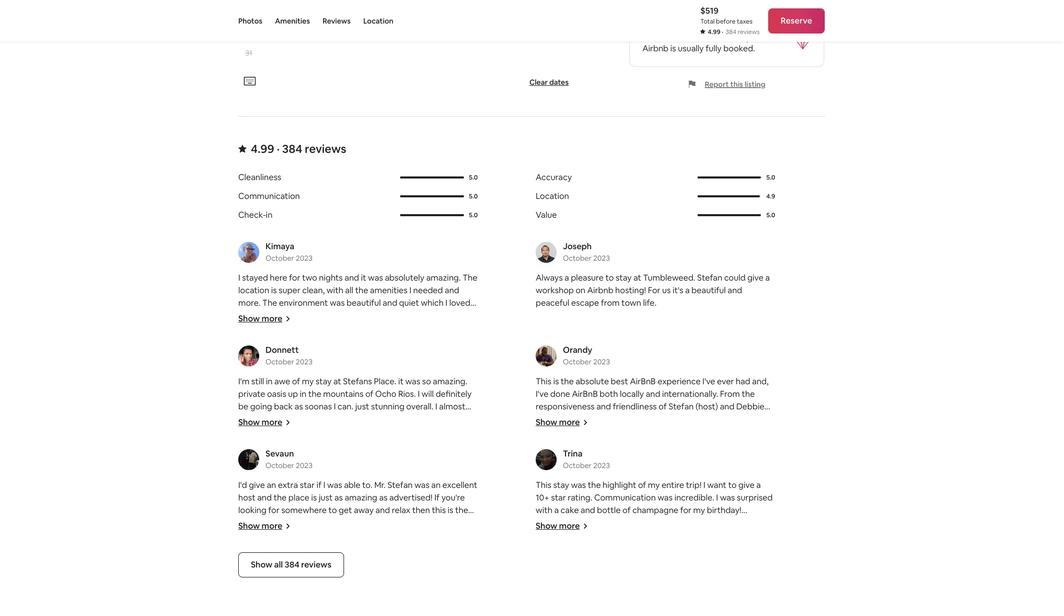 Task type: vqa. For each thing, say whether or not it's contained in the screenshot.


Task type: locate. For each thing, give the bounding box(es) containing it.
2023 down donnett at left bottom
[[296, 357, 313, 367]]

30, tuesday, january 2024. unavailable button
[[459, 19, 481, 41]]

show down be!
[[251, 560, 272, 571]]

show more button for this stay was the highlight of my entire trip! i want to give a 10+ star rating. communication was incredible. i was surprised with a cake and bottle of champagne for my birthday! stephen went above and beyond what i would ever expect from a host! the cottage was pristine. decorated perfectly. and so comfortable! the outside shower was amazing!!  thank you for such a memorable stay!!!
[[536, 521, 588, 532]]

zero
[[730, 427, 747, 438]]

with inside 'this stay was the highlight of my entire trip! i want to give a 10+ star rating. communication was incredible. i was surprised with a cake and bottle of champagne for my birthday! stephen went above and beyond what i would ever expect from a host! the cottage was pristine. decorated perfectly. and so comfortable! the outside shower was amazing!!  thank you for such a memorable stay!!!'
[[536, 505, 553, 516]]

i right trip!
[[704, 480, 706, 491]]

1 vertical spatial want
[[707, 480, 727, 491]]

myself.
[[337, 414, 364, 425]]

this for this stay was the highlight of my entire trip! i want to give a 10+ star rating. communication was incredible. i was surprised with a cake and bottle of champagne for my birthday! stephen went above and beyond what i would ever expect from a host! the cottage was pristine. decorated perfectly. and so comfortable! the outside shower was amazing!!  thank you for such a memorable stay!!!
[[536, 480, 552, 491]]

and left relax
[[376, 505, 390, 516]]

1 vertical spatial this
[[432, 505, 446, 516]]

to up pristine
[[580, 414, 588, 425]]

1 horizontal spatial he
[[738, 452, 747, 463]]

the inside i stayed here for two nights and it was absolutely amazing. the location is super clean, with all the amenities i needed and more. the environment was beautiful and quiet which i loved, perfect for a little getaway. would definitely book again!
[[355, 285, 368, 296]]

the inside i'm still in awe of my stay at stefans place. it was so amazing. private oasis up in the mountains of ocho rios. i will definitely be going back as soonas i can. just stunning overall. i almost want to keep it secret for myself. it has landed on my top airbnb stay of all time. love love love it here.
[[308, 389, 321, 400]]

place down looking
[[238, 518, 259, 529]]

0 horizontal spatial as
[[295, 401, 303, 412]]

1 horizontal spatial from
[[601, 298, 620, 309]]

384 inside show all 384 reviews button
[[285, 560, 299, 571]]

2 horizontal spatial place
[[746, 33, 767, 44]]

love right time. on the bottom left of the page
[[325, 427, 341, 438]]

love down the 'myself.'
[[343, 427, 359, 438]]

as down up
[[295, 401, 303, 412]]

2 you from the top
[[536, 555, 550, 566]]

to
[[606, 273, 614, 284], [259, 414, 268, 425], [580, 414, 588, 425], [536, 452, 544, 463], [703, 477, 711, 488], [728, 480, 737, 491], [677, 489, 686, 500], [329, 505, 337, 516], [261, 518, 269, 529]]

has
[[373, 414, 386, 425]]

show more button
[[238, 313, 291, 324], [238, 417, 291, 428], [536, 417, 588, 428], [238, 521, 291, 532], [536, 521, 588, 532]]

restaurants,
[[616, 452, 661, 463]]

so up will
[[422, 376, 431, 387]]

it inside i stayed here for two nights and it was absolutely amazing. the location is super clean, with all the amenities i needed and more. the environment was beautiful and quiet which i loved, perfect for a little getaway. would definitely book again!
[[361, 273, 366, 284]]

5.0 for value
[[767, 211, 775, 220]]

was
[[368, 273, 383, 284], [330, 298, 345, 309], [405, 376, 420, 387], [607, 439, 622, 450], [327, 480, 342, 491], [415, 480, 430, 491], [571, 480, 586, 491], [660, 489, 675, 500], [658, 493, 673, 504], [720, 493, 735, 504], [633, 502, 648, 513], [633, 530, 648, 541], [693, 543, 708, 554]]

october inside 'trina october 2023'
[[563, 461, 592, 471]]

1 horizontal spatial just
[[355, 401, 369, 412]]

airbnb down be
[[238, 427, 264, 438]]

0 vertical spatial ever
[[717, 376, 734, 387]]

from inside always a pleasure to stay at tumbleweed. stefan could give a workshop on airbnb hosting! for us it's a beautiful and peaceful escape from town life.
[[601, 298, 620, 309]]

this inside this is the absolute best airbnb experience i've ever had and, i've done airbnb both locally and internationally. from the responsiveness and friendliness of stefan (host) and debbie (caretaker) to the aesthetics of the villa, the level of privacy, how pristine the location was, everything! i have zero complaints. there was a brochure with suggestions of places to go for excursions, restaurants, etc. the directioba he gave were spot on. we got welcome snacks, champagne, a little welcome message, and he even checked in to ensure we got there safely and that everything was to our liking. excellent customer service. stefan was an amazing host. the best at it if you ask me.
[[536, 376, 552, 387]]

from up and
[[536, 530, 555, 541]]

1 vertical spatial 4.99 · 384 reviews
[[251, 142, 346, 156]]

2 vertical spatial all
[[274, 560, 283, 571]]

i'm still in awe of my stay at stefans place. it was so amazing. private oasis up in the mountains of ocho rios. i will definitely be going back as soonas i can. just stunning overall. i almost want to keep it secret for myself. it has landed on my top airbnb stay of all time. love love love it here.
[[238, 376, 472, 438]]

0 vertical spatial location
[[238, 285, 269, 296]]

liking.
[[702, 489, 724, 500]]

1 vertical spatial so
[[554, 543, 563, 554]]

october down "orandy"
[[563, 357, 592, 367]]

0 vertical spatial place
[[746, 33, 767, 44]]

kimaya image
[[238, 242, 259, 263]]

on right booked.
[[769, 33, 779, 44]]

cottage
[[600, 530, 631, 541]]

october down donnett at left bottom
[[266, 357, 294, 367]]

show for this is the absolute best airbnb experience i've ever had and, i've done airbnb both locally and internationally. from the responsiveness and friendliness of stefan (host) and debbie (caretaker) to the aesthetics of the villa, the level of privacy, how pristine the location was, everything! i have zero complaints. there was a brochure with suggestions of places to go for excursions, restaurants, etc. the directioba he gave were spot on. we got welcome snacks, champagne, a little welcome message, and he even checked in to ensure we got there safely and that everything was to our liking. excellent customer service. stefan was an amazing host. the best at it if you ask me.
[[536, 417, 557, 428]]

workshop
[[536, 285, 574, 296]]

1 horizontal spatial communication
[[594, 493, 656, 504]]

amazing. up almost
[[433, 376, 467, 387]]

0 vertical spatial reviews
[[738, 28, 760, 36]]

looking
[[238, 505, 267, 516]]

0 vertical spatial 4.99
[[708, 28, 721, 36]]

snacks,
[[657, 464, 685, 475]]

it's
[[673, 285, 684, 296]]

kimaya image
[[238, 242, 259, 263]]

23, tuesday, january 2024. unavailable button
[[459, 0, 481, 18]]

1 vertical spatial ever
[[715, 518, 732, 529]]

for inside this is the absolute best airbnb experience i've ever had and, i've done airbnb both locally and internationally. from the responsiveness and friendliness of stefan (host) and debbie (caretaker) to the aesthetics of the villa, the level of privacy, how pristine the location was, everything! i have zero complaints. there was a brochure with suggestions of places to go for excursions, restaurants, etc. the directioba he gave were spot on. we got welcome snacks, champagne, a little welcome message, and he even checked in to ensure we got there safely and that everything was to our liking. excellent customer service. stefan was an amazing host. the best at it if you ask me.
[[558, 452, 569, 463]]

was left able
[[327, 480, 342, 491]]

excellent
[[726, 489, 761, 500]]

trina image
[[536, 450, 557, 471]]

an
[[267, 480, 276, 491], [431, 480, 441, 491], [650, 502, 659, 513]]

0 horizontal spatial location
[[363, 16, 393, 26]]

october for sevaun
[[266, 461, 294, 471]]

2 horizontal spatial airbnb
[[643, 43, 669, 54]]

5.0 for accuracy
[[767, 174, 775, 182]]

$519
[[701, 5, 719, 16]]

absolutely
[[385, 273, 425, 284]]

1 vertical spatial all
[[294, 427, 302, 438]]

1 horizontal spatial ·
[[722, 28, 724, 36]]

1 horizontal spatial all
[[294, 427, 302, 438]]

2 horizontal spatial an
[[650, 502, 659, 513]]

so inside i'm still in awe of my stay at stefans place. it was so amazing. private oasis up in the mountains of ocho rios. i will definitely be going back as soonas i can. just stunning overall. i almost want to keep it secret for myself. it has landed on my top airbnb stay of all time. love love love it here.
[[422, 376, 431, 387]]

1 horizontal spatial as
[[335, 493, 343, 504]]

want inside i'm still in awe of my stay at stefans place. it was so amazing. private oasis up in the mountains of ocho rios. i will definitely be going back as soonas i can. just stunning overall. i almost want to keep it secret for myself. it has landed on my top airbnb stay of all time. love love love it here.
[[238, 414, 258, 425]]

1 love from the left
[[325, 427, 341, 438]]

october for donnett
[[266, 357, 294, 367]]

you left ask
[[536, 515, 550, 526]]

welcome up there
[[536, 477, 571, 488]]

i left almost
[[435, 401, 437, 412]]

1 vertical spatial 4.99
[[251, 142, 274, 156]]

got right we
[[604, 464, 618, 475]]

were
[[536, 464, 555, 475]]

almost
[[439, 401, 465, 412]]

october down trina
[[563, 461, 592, 471]]

0 vertical spatial airbnb
[[643, 43, 669, 54]]

0 horizontal spatial amazing
[[345, 493, 377, 504]]

this inside i'd give an extra star if i was able to. mr. stefan was an excellent host and the place is just as amazing as advertised! if you're looking for somewhere to get away and relax then this is the place to be! 👍🏽
[[432, 505, 446, 516]]

at
[[634, 273, 641, 284], [333, 376, 341, 387], [752, 502, 760, 513]]

communication down highlight
[[594, 493, 656, 504]]

show more for i'm still in awe of my stay at stefans place. it was so amazing. private oasis up in the mountains of ocho rios. i will definitely be going back as soonas i can. just stunning overall. i almost want to keep it secret for myself. it has landed on my top airbnb stay of all time. love love love it here.
[[238, 417, 282, 428]]

1 vertical spatial this
[[536, 376, 552, 387]]

able
[[344, 480, 360, 491]]

show more button down the 'more.'
[[238, 313, 291, 324]]

reviews
[[323, 16, 351, 26]]

villa,
[[671, 414, 688, 425]]

definitely
[[265, 323, 301, 334], [436, 389, 472, 400]]

october inside kimaya october 2023
[[266, 254, 294, 263]]

was up advertised! at the left of page
[[415, 480, 430, 491]]

airbnb down 'absolute'
[[572, 389, 598, 400]]

just inside i'm still in awe of my stay at stefans place. it was so amazing. private oasis up in the mountains of ocho rios. i will definitely be going back as soonas i can. just stunning overall. i almost want to keep it secret for myself. it has landed on my top airbnb stay of all time. love love love it here.
[[355, 401, 369, 412]]

star inside 'this stay was the highlight of my entire trip! i want to give a 10+ star rating. communication was incredible. i was surprised with a cake and bottle of champagne for my birthday! stephen went above and beyond what i would ever expect from a host! the cottage was pristine. decorated perfectly. and so comfortable! the outside shower was amazing!!  thank you for such a memorable stay!!!'
[[551, 493, 566, 504]]

1 horizontal spatial definitely
[[436, 389, 472, 400]]

5.0 out of 5.0 image
[[400, 177, 464, 179], [400, 177, 464, 179], [698, 177, 761, 179], [698, 177, 761, 179], [400, 196, 464, 198], [400, 196, 464, 198], [400, 214, 464, 217], [400, 214, 464, 217], [698, 214, 761, 217], [698, 214, 761, 217]]

stay!!!
[[637, 555, 659, 566]]

is down here
[[271, 285, 277, 296]]

definitely up donnett at left bottom
[[265, 323, 301, 334]]

for down the soonas on the left of page
[[324, 414, 335, 425]]

amazing
[[345, 493, 377, 504], [661, 502, 694, 513]]

i
[[238, 273, 240, 284], [409, 285, 411, 296], [446, 298, 448, 309], [418, 389, 420, 400], [334, 401, 336, 412], [435, 401, 437, 412], [706, 427, 708, 438], [323, 480, 325, 491], [704, 480, 706, 491], [716, 493, 718, 504], [686, 518, 688, 529]]

and up loved,
[[445, 285, 459, 296]]

show down be
[[238, 417, 260, 428]]

2 vertical spatial 384
[[285, 560, 299, 571]]

then
[[412, 505, 430, 516]]

give up "surprised"
[[739, 480, 755, 491]]

more for this is the absolute best airbnb experience i've ever had and, i've done airbnb both locally and internationally. from the responsiveness and friendliness of stefan (host) and debbie (caretaker) to the aesthetics of the villa, the level of privacy, how pristine the location was, everything! i have zero complaints. there was a brochure with suggestions of places to go for excursions, restaurants, etc. the directioba he gave were spot on. we got welcome snacks, champagne, a little welcome message, and he even checked in to ensure we got there safely and that everything was to our liking. excellent customer service. stefan was an amazing host. the best at it if you ask me.
[[559, 417, 580, 428]]

amazing. up needed
[[426, 273, 461, 284]]

place down taxes
[[746, 33, 767, 44]]

to inside always a pleasure to stay at tumbleweed. stefan could give a workshop on airbnb hosting! for us it's a beautiful and peaceful escape from town life.
[[606, 273, 614, 284]]

1 vertical spatial got
[[754, 477, 768, 488]]

a right the we
[[757, 480, 761, 491]]

you inside this is the absolute best airbnb experience i've ever had and, i've done airbnb both locally and internationally. from the responsiveness and friendliness of stefan (host) and debbie (caretaker) to the aesthetics of the villa, the level of privacy, how pristine the location was, everything! i have zero complaints. there was a brochure with suggestions of places to go for excursions, restaurants, etc. the directioba he gave were spot on. we got welcome snacks, champagne, a little welcome message, and he even checked in to ensure we got there safely and that everything was to our liking. excellent customer service. stefan was an amazing host. the best at it if you ask me.
[[536, 515, 550, 526]]

place up somewhere
[[288, 493, 309, 504]]

a up ensure
[[736, 464, 741, 475]]

0 horizontal spatial definitely
[[265, 323, 301, 334]]

1 horizontal spatial star
[[551, 493, 566, 504]]

0 horizontal spatial best
[[611, 376, 628, 387]]

stefan's place on airbnb is usually fully booked.
[[643, 33, 779, 54]]

be!
[[271, 518, 283, 529]]

0 horizontal spatial from
[[536, 530, 555, 541]]

that
[[599, 489, 615, 500]]

1 horizontal spatial if
[[769, 502, 774, 513]]

so
[[422, 376, 431, 387], [554, 543, 563, 554]]

stefan's
[[714, 33, 745, 44]]

our
[[687, 489, 700, 500]]

0 horizontal spatial i've
[[536, 389, 549, 400]]

listing
[[745, 80, 766, 89]]

1 vertical spatial location
[[536, 191, 569, 202]]

expect
[[733, 518, 760, 529]]

reviews
[[738, 28, 760, 36], [305, 142, 346, 156], [301, 560, 331, 571]]

as down "mr."
[[379, 493, 388, 504]]

384
[[726, 28, 737, 36], [282, 142, 302, 156], [285, 560, 299, 571]]

mountains
[[323, 389, 364, 400]]

0 vertical spatial if
[[317, 480, 322, 491]]

more left 👍🏽
[[262, 521, 282, 532]]

and down rating.
[[581, 505, 595, 516]]

1 horizontal spatial want
[[707, 480, 727, 491]]

0 horizontal spatial so
[[422, 376, 431, 387]]

directioba
[[696, 452, 736, 463]]

on
[[769, 33, 779, 44], [576, 285, 586, 296], [416, 414, 426, 425]]

welcome
[[620, 464, 655, 475], [536, 477, 571, 488]]

1 horizontal spatial beautiful
[[692, 285, 726, 296]]

0 vertical spatial with
[[327, 285, 343, 296]]

$519 total before taxes
[[701, 5, 753, 26]]

donnett image
[[238, 346, 259, 367], [238, 346, 259, 367]]

trina image
[[536, 450, 557, 471]]

two
[[302, 273, 317, 284]]

privacy,
[[734, 414, 763, 425]]

1 vertical spatial i've
[[536, 389, 549, 400]]

amazing up what
[[661, 502, 694, 513]]

for
[[648, 285, 661, 296]]

1 horizontal spatial love
[[343, 427, 359, 438]]

to down champagne,
[[703, 477, 711, 488]]

this stay was the highlight of my entire trip! i want to give a 10+ star rating. communication was incredible. i was surprised with a cake and bottle of champagne for my birthday! stephen went above and beyond what i would ever expect from a host! the cottage was pristine. decorated perfectly. and so comfortable! the outside shower was amazing!!  thank you for such a memorable stay!!!
[[536, 480, 773, 566]]

3 love from the left
[[361, 427, 377, 438]]

communication
[[238, 191, 300, 202], [594, 493, 656, 504]]

more down cake at the right bottom
[[559, 521, 580, 532]]

i left stayed
[[238, 273, 240, 284]]

overall.
[[406, 401, 434, 412]]

list containing kimaya
[[234, 241, 829, 566]]

location down stayed
[[238, 285, 269, 296]]

it
[[361, 273, 366, 284], [398, 376, 404, 387], [291, 414, 296, 425], [366, 414, 371, 425], [379, 427, 384, 438], [762, 502, 767, 513]]

october inside sevaun october 2023
[[266, 461, 294, 471]]

2023 inside sevaun october 2023
[[296, 461, 313, 471]]

0 vertical spatial on
[[769, 33, 779, 44]]

just inside i'd give an extra star if i was able to. mr. stefan was an excellent host and the place is just as amazing as advertised! if you're looking for somewhere to get away and relax then this is the place to be! 👍🏽
[[319, 493, 333, 504]]

show more for i stayed here for two nights and it was absolutely amazing. the location is super clean, with all the amenities i needed and more. the environment was beautiful and quiet which i loved, perfect for a little getaway.
[[238, 313, 282, 324]]

4.99 down the total
[[708, 28, 721, 36]]

this up done
[[536, 376, 552, 387]]

0 horizontal spatial want
[[238, 414, 258, 425]]

2 horizontal spatial on
[[769, 33, 779, 44]]

this inside 'this stay was the highlight of my entire trip! i want to give a 10+ star rating. communication was incredible. i was surprised with a cake and bottle of champagne for my birthday! stephen went above and beyond what i would ever expect from a host! the cottage was pristine. decorated perfectly. and so comfortable! the outside shower was amazing!!  thank you for such a memorable stay!!!'
[[536, 480, 552, 491]]

airbnb down pleasure
[[587, 285, 614, 296]]

ever inside this is the absolute best airbnb experience i've ever had and, i've done airbnb both locally and internationally. from the responsiveness and friendliness of stefan (host) and debbie (caretaker) to the aesthetics of the villa, the level of privacy, how pristine the location was, everything! i have zero complaints. there was a brochure with suggestions of places to go for excursions, restaurants, etc. the directioba he gave were spot on. we got welcome snacks, champagne, a little welcome message, and he even checked in to ensure we got there safely and that everything was to our liking. excellent customer service. stefan was an amazing host. the best at it if you ask me.
[[717, 376, 734, 387]]

0 vertical spatial he
[[738, 452, 747, 463]]

10+
[[536, 493, 549, 504]]

location inside i stayed here for two nights and it was absolutely amazing. the location is super clean, with all the amenities i needed and more. the environment was beautiful and quiet which i loved, perfect for a little getaway. would definitely book again!
[[238, 285, 269, 296]]

all right clean,
[[345, 285, 353, 296]]

2023 inside kimaya october 2023
[[296, 254, 313, 263]]

0 horizontal spatial got
[[604, 464, 618, 475]]

0 horizontal spatial this
[[432, 505, 446, 516]]

29, monday, january 2024. unavailable button
[[436, 19, 458, 41]]

an inside this is the absolute best airbnb experience i've ever had and, i've done airbnb both locally and internationally. from the responsiveness and friendliness of stefan (host) and debbie (caretaker) to the aesthetics of the villa, the level of privacy, how pristine the location was, everything! i have zero complaints. there was a brochure with suggestions of places to go for excursions, restaurants, etc. the directioba he gave were spot on. we got welcome snacks, champagne, a little welcome message, and he even checked in to ensure we got there safely and that everything was to our liking. excellent customer service. stefan was an amazing host. the best at it if you ask me.
[[650, 502, 659, 513]]

airbnb
[[630, 376, 656, 387], [572, 389, 598, 400]]

0 horizontal spatial airbnb
[[238, 427, 264, 438]]

1 horizontal spatial at
[[634, 273, 641, 284]]

this left listing
[[731, 80, 743, 89]]

is inside i stayed here for two nights and it was absolutely amazing. the location is super clean, with all the amenities i needed and more. the environment was beautiful and quiet which i loved, perfect for a little getaway. would definitely book again!
[[271, 285, 277, 296]]

show more down looking
[[238, 521, 282, 532]]

0 vertical spatial want
[[238, 414, 258, 425]]

joseph
[[563, 241, 592, 252]]

2023 inside donnett october 2023
[[296, 357, 313, 367]]

show more button for i stayed here for two nights and it was absolutely amazing. the location is super clean, with all the amenities i needed and more. the environment was beautiful and quiet which i loved, perfect for a little getaway.
[[238, 313, 291, 324]]

0 horizontal spatial little
[[289, 310, 306, 321]]

you inside 'this stay was the highlight of my entire trip! i want to give a 10+ star rating. communication was incredible. i was surprised with a cake and bottle of champagne for my birthday! stephen went above and beyond what i would ever expect from a host! the cottage was pristine. decorated perfectly. and so comfortable! the outside shower was amazing!!  thank you for such a memorable stay!!!'
[[536, 555, 550, 566]]

airbnb inside i'm still in awe of my stay at stefans place. it was so amazing. private oasis up in the mountains of ocho rios. i will definitely be going back as soonas i can. just stunning overall. i almost want to keep it secret for myself. it has landed on my top airbnb stay of all time. love love love it here.
[[238, 427, 264, 438]]

sevaun october 2023
[[266, 449, 313, 471]]

2 vertical spatial reviews
[[301, 560, 331, 571]]

up
[[288, 389, 298, 400]]

0 vertical spatial i've
[[703, 376, 715, 387]]

thank
[[749, 543, 772, 554]]

i've
[[703, 376, 715, 387], [536, 389, 549, 400]]

little
[[289, 310, 306, 321], [743, 464, 760, 475]]

show down the 'more.'
[[238, 313, 260, 324]]

show more for i'd give an extra star if i was able to. mr. stefan was an excellent host and the place is just as amazing as advertised! if you're looking for somewhere to get away and relax then this is the place to be! 👍🏽
[[238, 521, 282, 532]]

the right etc.
[[680, 452, 694, 463]]

0 horizontal spatial if
[[317, 480, 322, 491]]

this is the absolute best airbnb experience i've ever had and, i've done airbnb both locally and internationally. from the responsiveness and friendliness of stefan (host) and debbie (caretaker) to the aesthetics of the villa, the level of privacy, how pristine the location was, everything! i have zero complaints. there was a brochure with suggestions of places to go for excursions, restaurants, etc. the directioba he gave were spot on. we got welcome snacks, champagne, a little welcome message, and he even checked in to ensure we got there safely and that everything was to our liking. excellent customer service. stefan was an amazing host. the best at it if you ask me.
[[536, 376, 774, 526]]

1 vertical spatial at
[[333, 376, 341, 387]]

airbnb up locally
[[630, 376, 656, 387]]

it inside this is the absolute best airbnb experience i've ever had and, i've done airbnb both locally and internationally. from the responsiveness and friendliness of stefan (host) and debbie (caretaker) to the aesthetics of the villa, the level of privacy, how pristine the location was, everything! i have zero complaints. there was a brochure with suggestions of places to go for excursions, restaurants, etc. the directioba he gave were spot on. we got welcome snacks, champagne, a little welcome message, and he even checked in to ensure we got there safely and that everything was to our liking. excellent customer service. stefan was an amazing host. the best at it if you ask me.
[[762, 502, 767, 513]]

1 vertical spatial location
[[600, 427, 631, 438]]

·
[[722, 28, 724, 36], [277, 142, 280, 156]]

2023 inside orandy october 2023
[[593, 357, 610, 367]]

list
[[234, 241, 829, 566]]

2 horizontal spatial all
[[345, 285, 353, 296]]

orandy image
[[536, 346, 557, 367]]

comfortable!
[[564, 543, 614, 554]]

0 horizontal spatial he
[[628, 477, 637, 488]]

complaints.
[[536, 439, 580, 450]]

as up get
[[335, 493, 343, 504]]

0 horizontal spatial just
[[319, 493, 333, 504]]

october inside joseph october 2023
[[563, 254, 592, 263]]

5.0 for cleanliness
[[469, 174, 478, 182]]

love
[[325, 427, 341, 438], [343, 427, 359, 438], [361, 427, 377, 438]]

little inside i stayed here for two nights and it was absolutely amazing. the location is super clean, with all the amenities i needed and more. the environment was beautiful and quiet which i loved, perfect for a little getaway. would definitely book again!
[[289, 310, 306, 321]]

stefan inside always a pleasure to stay at tumbleweed. stefan could give a workshop on airbnb hosting! for us it's a beautiful and peaceful escape from town life.
[[697, 273, 723, 284]]

time.
[[304, 427, 324, 438]]

star right 10+
[[551, 493, 566, 504]]

1 you from the top
[[536, 515, 550, 526]]

1 horizontal spatial so
[[554, 543, 563, 554]]

airbnb inside always a pleasure to stay at tumbleweed. stefan could give a workshop on airbnb hosting! for us it's a beautiful and peaceful escape from town life.
[[587, 285, 614, 296]]

october for trina
[[563, 461, 592, 471]]

joseph image
[[536, 242, 557, 263], [536, 242, 557, 263]]

such
[[565, 555, 583, 566]]

2 vertical spatial with
[[536, 505, 553, 516]]

airbnb inside "stefan's place on airbnb is usually fully booked."
[[643, 43, 669, 54]]

1 horizontal spatial little
[[743, 464, 760, 475]]

i've left done
[[536, 389, 549, 400]]

a
[[668, 33, 673, 44], [565, 273, 569, 284], [765, 273, 770, 284], [685, 285, 690, 296], [282, 310, 287, 321], [623, 439, 628, 450], [736, 464, 741, 475], [757, 480, 761, 491], [554, 505, 559, 516], [556, 530, 561, 541], [585, 555, 589, 566]]

us
[[662, 285, 671, 296]]

and down could
[[728, 285, 742, 296]]

etc.
[[663, 452, 678, 463]]

photos button
[[238, 0, 262, 42]]

1 vertical spatial little
[[743, 464, 760, 475]]

1 horizontal spatial on
[[576, 285, 586, 296]]

a left host!
[[556, 530, 561, 541]]

i left will
[[418, 389, 420, 400]]

landed
[[388, 414, 414, 425]]

1 vertical spatial on
[[576, 285, 586, 296]]

extra
[[278, 480, 298, 491]]

(host)
[[696, 401, 718, 412]]

stay inside always a pleasure to stay at tumbleweed. stefan could give a workshop on airbnb hosting! for us it's a beautiful and peaceful escape from town life.
[[616, 273, 632, 284]]

1 horizontal spatial 4.99 · 384 reviews
[[708, 28, 760, 36]]

0 vertical spatial best
[[611, 376, 628, 387]]

ever inside 'this stay was the highlight of my entire trip! i want to give a 10+ star rating. communication was incredible. i was surprised with a cake and bottle of champagne for my birthday! stephen went above and beyond what i would ever expect from a host! the cottage was pristine. decorated perfectly. and so comfortable! the outside shower was amazing!!  thank you for such a memorable stay!!!'
[[715, 518, 732, 529]]

stefan inside i'd give an extra star if i was able to. mr. stefan was an excellent host and the place is just as amazing as advertised! if you're looking for somewhere to get away and relax then this is the place to be! 👍🏽
[[388, 480, 413, 491]]

of up was,
[[647, 414, 655, 425]]

2 horizontal spatial at
[[752, 502, 760, 513]]

in inside this is the absolute best airbnb experience i've ever had and, i've done airbnb both locally and internationally. from the responsiveness and friendliness of stefan (host) and debbie (caretaker) to the aesthetics of the villa, the level of privacy, how pristine the location was, everything! i have zero complaints. there was a brochure with suggestions of places to go for excursions, restaurants, etc. the directioba he gave were spot on. we got welcome snacks, champagne, a little welcome message, and he even checked in to ensure we got there safely and that everything was to our liking. excellent customer service. stefan was an amazing host. the best at it if you ask me.
[[694, 477, 701, 488]]

24, wednesday, january 2024. unavailable button
[[482, 0, 504, 18]]

it up perfectly.
[[762, 502, 767, 513]]

0 vertical spatial this
[[731, 80, 743, 89]]

done
[[550, 389, 570, 400]]

a inside i stayed here for two nights and it was absolutely amazing. the location is super clean, with all the amenities i needed and more. the environment was beautiful and quiet which i loved, perfect for a little getaway. would definitely book again!
[[282, 310, 287, 321]]

place
[[746, 33, 767, 44], [288, 493, 309, 504], [238, 518, 259, 529]]

definitely inside i stayed here for two nights and it was absolutely amazing. the location is super clean, with all the amenities i needed and more. the environment was beautiful and quiet which i loved, perfect for a little getaway. would definitely book again!
[[265, 323, 301, 334]]

2 horizontal spatial with
[[667, 439, 683, 450]]

2023 inside 'trina october 2023'
[[593, 461, 610, 471]]

5.0 for check-in
[[469, 211, 478, 220]]

i right which on the left of page
[[446, 298, 448, 309]]

2023 for kimaya
[[296, 254, 313, 263]]

from inside 'this stay was the highlight of my entire trip! i want to give a 10+ star rating. communication was incredible. i was surprised with a cake and bottle of champagne for my birthday! stephen went above and beyond what i would ever expect from a host! the cottage was pristine. decorated perfectly. and so comfortable! the outside shower was amazing!!  thank you for such a memorable stay!!!'
[[536, 530, 555, 541]]

definitely up almost
[[436, 389, 472, 400]]

the
[[355, 285, 368, 296], [561, 376, 574, 387], [308, 389, 321, 400], [742, 389, 755, 400], [590, 414, 603, 425], [657, 414, 670, 425], [690, 414, 703, 425], [585, 427, 598, 438], [588, 480, 601, 491], [274, 493, 287, 504], [455, 505, 468, 516]]

0 horizontal spatial ·
[[277, 142, 280, 156]]

27, saturday, january 2024. unavailable button
[[551, 0, 573, 18]]

2 vertical spatial this
[[536, 480, 552, 491]]

october inside donnett october 2023
[[266, 357, 294, 367]]

show inside button
[[251, 560, 272, 571]]

is down you're
[[448, 505, 453, 516]]

1 vertical spatial reviews
[[305, 142, 346, 156]]

as inside i'm still in awe of my stay at stefans place. it was so amazing. private oasis up in the mountains of ocho rios. i will definitely be going back as soonas i can. just stunning overall. i almost want to keep it secret for myself. it has landed on my top airbnb stay of all time. love love love it here.
[[295, 401, 303, 412]]

give right could
[[748, 273, 764, 284]]

1 vertical spatial airbnb
[[572, 389, 598, 400]]

tumbleweed.
[[643, 273, 696, 284]]

definitely inside i'm still in awe of my stay at stefans place. it was so amazing. private oasis up in the mountains of ocho rios. i will definitely be going back as soonas i can. just stunning overall. i almost want to keep it secret for myself. it has landed on my top airbnb stay of all time. love love love it here.
[[436, 389, 472, 400]]

4.9 out of 5.0 image
[[698, 196, 761, 198], [698, 196, 760, 198]]

show more button down looking
[[238, 521, 291, 532]]

more up donnett at left bottom
[[262, 313, 282, 324]]

1 horizontal spatial with
[[536, 505, 553, 516]]

0 horizontal spatial star
[[300, 480, 315, 491]]

0 vertical spatial at
[[634, 273, 641, 284]]

2023 inside joseph october 2023
[[593, 254, 610, 263]]

· up cleanliness
[[277, 142, 280, 156]]

an up if on the bottom left of the page
[[431, 480, 441, 491]]

show for this stay was the highlight of my entire trip! i want to give a 10+ star rating. communication was incredible. i was surprised with a cake and bottle of champagne for my birthday! stephen went above and beyond what i would ever expect from a host! the cottage was pristine. decorated perfectly. and so comfortable! the outside shower was amazing!!  thank you for such a memorable stay!!!
[[536, 521, 557, 532]]

getaway.
[[308, 310, 342, 321]]

1 vertical spatial airbnb
[[587, 285, 614, 296]]

quiet
[[399, 298, 419, 309]]

a up restaurants,
[[623, 439, 628, 450]]

my right awe
[[302, 376, 314, 387]]

show more button for i'm still in awe of my stay at stefans place. it was so amazing. private oasis up in the mountains of ocho rios. i will definitely be going back as soonas i can. just stunning overall. i almost want to keep it secret for myself. it has landed on my top airbnb stay of all time. love love love it here.
[[238, 417, 291, 428]]

👍🏽
[[285, 518, 296, 529]]

at inside i'm still in awe of my stay at stefans place. it was so amazing. private oasis up in the mountains of ocho rios. i will definitely be going back as soonas i can. just stunning overall. i almost want to keep it secret for myself. it has landed on my top airbnb stay of all time. love love love it here.
[[333, 376, 341, 387]]

2023 for sevaun
[[296, 461, 313, 471]]

is up done
[[553, 376, 559, 387]]

0 horizontal spatial at
[[333, 376, 341, 387]]

i left the have
[[706, 427, 708, 438]]

and inside always a pleasure to stay at tumbleweed. stefan could give a workshop on airbnb hosting! for us it's a beautiful and peaceful escape from town life.
[[728, 285, 742, 296]]

2 vertical spatial on
[[416, 414, 426, 425]]

want down champagne,
[[707, 480, 727, 491]]

0 horizontal spatial beautiful
[[347, 298, 381, 309]]

so inside 'this stay was the highlight of my entire trip! i want to give a 10+ star rating. communication was incredible. i was surprised with a cake and bottle of champagne for my birthday! stephen went above and beyond what i would ever expect from a host! the cottage was pristine. decorated perfectly. and so comfortable! the outside shower was amazing!!  thank you for such a memorable stay!!!'
[[554, 543, 563, 554]]

october for kimaya
[[266, 254, 294, 263]]

environment
[[279, 298, 328, 309]]

trina october 2023
[[563, 449, 610, 471]]

0 vertical spatial amazing.
[[426, 273, 461, 284]]

relax
[[392, 505, 410, 516]]

0 horizontal spatial airbnb
[[572, 389, 598, 400]]

2023 for donnett
[[296, 357, 313, 367]]

love down the "has"
[[361, 427, 377, 438]]

this down if on the bottom left of the page
[[432, 505, 446, 516]]

0 vertical spatial just
[[355, 401, 369, 412]]

of right highlight
[[638, 480, 646, 491]]

awe
[[274, 376, 290, 387]]

october inside orandy october 2023
[[563, 357, 592, 367]]

1 vertical spatial you
[[536, 555, 550, 566]]

2023 for joseph
[[593, 254, 610, 263]]

show more down responsiveness
[[536, 417, 580, 428]]

location down accuracy
[[536, 191, 569, 202]]

2023 up 'absolute'
[[593, 357, 610, 367]]

0 vertical spatial welcome
[[620, 464, 655, 475]]

private
[[238, 389, 265, 400]]

amazing. inside i'm still in awe of my stay at stefans place. it was so amazing. private oasis up in the mountains of ocho rios. i will definitely be going back as soonas i can. just stunning overall. i almost want to keep it secret for myself. it has landed on my top airbnb stay of all time. love love love it here.
[[433, 376, 467, 387]]

checked
[[659, 477, 693, 488]]



Task type: describe. For each thing, give the bounding box(es) containing it.
communication inside 'this stay was the highlight of my entire trip! i want to give a 10+ star rating. communication was incredible. i was surprised with a cake and bottle of champagne for my birthday! stephen went above and beyond what i would ever expect from a host! the cottage was pristine. decorated perfectly. and so comfortable! the outside shower was amazing!!  thank you for such a memorable stay!!!'
[[594, 493, 656, 504]]

stayed
[[242, 273, 268, 284]]

show for i'd give an extra star if i was able to. mr. stefan was an excellent host and the place is just as amazing as advertised! if you're looking for somewhere to get away and relax then this is the place to be! 👍🏽
[[238, 521, 260, 532]]

0 vertical spatial location
[[363, 16, 393, 26]]

was down the entire
[[658, 493, 673, 504]]

i inside this is the absolute best airbnb experience i've ever had and, i've done airbnb both locally and internationally. from the responsiveness and friendliness of stefan (host) and debbie (caretaker) to the aesthetics of the villa, the level of privacy, how pristine the location was, everything! i have zero complaints. there was a brochure with suggestions of places to go for excursions, restaurants, etc. the directioba he gave were spot on. we got welcome snacks, champagne, a little welcome message, and he even checked in to ensure we got there safely and that everything was to our liking. excellent customer service. stefan was an amazing host. the best at it if you ask me.
[[706, 427, 708, 438]]

28, sunday, january 2024. unavailable button
[[413, 19, 435, 41]]

1 vertical spatial 384
[[282, 142, 302, 156]]

is inside "stefan's place on airbnb is usually fully booked."
[[670, 43, 676, 54]]

in up kimaya
[[266, 210, 273, 221]]

1 horizontal spatial location
[[536, 191, 569, 202]]

a right it's in the right of the page
[[685, 285, 690, 296]]

find.
[[692, 33, 710, 44]]

stay up mountains
[[316, 376, 332, 387]]

was up outside
[[633, 530, 648, 541]]

and,
[[752, 376, 769, 387]]

absolute
[[576, 376, 609, 387]]

bottle
[[597, 505, 621, 516]]

1 horizontal spatial got
[[754, 477, 768, 488]]

22, monday, january 2024. unavailable button
[[436, 0, 458, 18]]

from
[[720, 389, 740, 400]]

october for joseph
[[563, 254, 592, 263]]

2 love from the left
[[343, 427, 359, 438]]

beyond
[[633, 518, 663, 529]]

want inside 'this stay was the highlight of my entire trip! i want to give a 10+ star rating. communication was incredible. i was surprised with a cake and bottle of champagne for my birthday! stephen went above and beyond what i would ever expect from a host! the cottage was pristine. decorated perfectly. and so comfortable! the outside shower was amazing!!  thank you for such a memorable stay!!!'
[[707, 480, 727, 491]]

on inside "stefan's place on airbnb is usually fully booked."
[[769, 33, 779, 44]]

back
[[274, 401, 293, 412]]

was down everything on the right bottom of page
[[633, 502, 648, 513]]

we
[[741, 477, 752, 488]]

for up super
[[289, 273, 300, 284]]

1 horizontal spatial this
[[731, 80, 743, 89]]

was up getaway.
[[330, 298, 345, 309]]

of right friendliness
[[659, 401, 667, 412]]

i'm
[[238, 376, 249, 387]]

host!
[[563, 530, 582, 541]]

to.
[[362, 480, 373, 491]]

life.
[[643, 298, 657, 309]]

0 horizontal spatial 4.99 · 384 reviews
[[251, 142, 346, 156]]

and
[[536, 543, 552, 554]]

all inside button
[[274, 560, 283, 571]]

give inside always a pleasure to stay at tumbleweed. stefan could give a workshop on airbnb hosting! for us it's a beautiful and peaceful escape from town life.
[[748, 273, 764, 284]]

highlight
[[603, 480, 636, 491]]

what
[[664, 518, 684, 529]]

0 horizontal spatial 4.99
[[251, 142, 274, 156]]

i'd give an extra star if i was able to. mr. stefan was an excellent host and the place is just as amazing as advertised! if you're looking for somewhere to get away and relax then this is the place to be! 👍🏽
[[238, 480, 477, 529]]

a up workshop
[[565, 273, 569, 284]]

surprised
[[737, 493, 773, 504]]

clear dates button
[[525, 74, 573, 91]]

i right what
[[686, 518, 688, 529]]

2023 for trina
[[593, 461, 610, 471]]

5.0 for communication
[[469, 192, 478, 201]]

2 vertical spatial place
[[238, 518, 259, 529]]

and down from
[[720, 401, 735, 412]]

stefan down that
[[606, 502, 631, 513]]

the up 'comfortable!'
[[584, 530, 598, 541]]

super
[[279, 285, 300, 296]]

excursions,
[[571, 452, 614, 463]]

everything!
[[651, 427, 704, 438]]

the down cottage
[[616, 543, 631, 554]]

friendliness
[[613, 401, 657, 412]]

with inside this is the absolute best airbnb experience i've ever had and, i've done airbnb both locally and internationally. from the responsiveness and friendliness of stefan (host) and debbie (caretaker) to the aesthetics of the villa, the level of privacy, how pristine the location was, everything! i have zero complaints. there was a brochure with suggestions of places to go for excursions, restaurants, etc. the directioba he gave were spot on. we got welcome snacks, champagne, a little welcome message, and he even checked in to ensure we got there safely and that everything was to our liking. excellent customer service. stefan was an amazing host. the best at it if you ask me.
[[667, 439, 683, 450]]

and up looking
[[257, 493, 272, 504]]

safely
[[558, 489, 581, 500]]

to left the go
[[536, 452, 544, 463]]

orandy
[[563, 345, 592, 356]]

a right could
[[765, 273, 770, 284]]

went
[[570, 518, 589, 529]]

location inside this is the absolute best airbnb experience i've ever had and, i've done airbnb both locally and internationally. from the responsiveness and friendliness of stefan (host) and debbie (caretaker) to the aesthetics of the villa, the level of privacy, how pristine the location was, everything! i have zero complaints. there was a brochure with suggestions of places to go for excursions, restaurants, etc. the directioba he gave were spot on. we got welcome snacks, champagne, a little welcome message, and he even checked in to ensure we got there safely and that everything was to our liking. excellent customer service. stefan was an amazing host. the best at it if you ask me.
[[600, 427, 631, 438]]

host
[[238, 493, 255, 504]]

will
[[422, 389, 434, 400]]

of right level
[[724, 414, 732, 425]]

nights
[[319, 273, 343, 284]]

is inside this is the absolute best airbnb experience i've ever had and, i've done airbnb both locally and internationally. from the responsiveness and friendliness of stefan (host) and debbie (caretaker) to the aesthetics of the villa, the level of privacy, how pristine the location was, everything! i have zero complaints. there was a brochure with suggestions of places to go for excursions, restaurants, etc. the directioba he gave were spot on. we got welcome snacks, champagne, a little welcome message, and he even checked in to ensure we got there safely and that everything was to our liking. excellent customer service. stefan was an amazing host. the best at it if you ask me.
[[553, 376, 559, 387]]

all inside i'm still in awe of my stay at stefans place. it was so amazing. private oasis up in the mountains of ocho rios. i will definitely be going back as soonas i can. just stunning overall. i almost want to keep it secret for myself. it has landed on my top airbnb stay of all time. love love love it here.
[[294, 427, 302, 438]]

donnett
[[266, 345, 299, 356]]

for down incredible.
[[680, 505, 692, 516]]

joseph october 2023
[[563, 241, 610, 263]]

on inside always a pleasure to stay at tumbleweed. stefan could give a workshop on airbnb hosting! for us it's a beautiful and peaceful escape from town life.
[[576, 285, 586, 296]]

in right up
[[300, 389, 307, 400]]

birthday!
[[707, 505, 742, 516]]

check-in
[[238, 210, 273, 221]]

clean,
[[302, 285, 325, 296]]

show all 384 reviews button
[[238, 553, 344, 578]]

aesthetics
[[605, 414, 645, 425]]

secret
[[298, 414, 322, 425]]

of down 'keep'
[[284, 427, 292, 438]]

place.
[[374, 376, 396, 387]]

1 vertical spatial place
[[288, 493, 309, 504]]

the up loved,
[[463, 273, 477, 284]]

26, friday, january 2024. unavailable button
[[528, 0, 550, 18]]

place inside "stefan's place on airbnb is usually fully booked."
[[746, 33, 767, 44]]

to inside i'm still in awe of my stay at stefans place. it was so amazing. private oasis up in the mountains of ocho rios. i will definitely be going back as soonas i can. just stunning overall. i almost want to keep it secret for myself. it has landed on my top airbnb stay of all time. love love love it here.
[[259, 414, 268, 425]]

stay down 'keep'
[[266, 427, 282, 438]]

my up would
[[693, 505, 705, 516]]

sevaun image
[[238, 450, 259, 471]]

incredible.
[[675, 493, 715, 504]]

orandy image
[[536, 346, 557, 367]]

was up birthday!
[[720, 493, 735, 504]]

1 horizontal spatial an
[[431, 480, 441, 491]]

0 vertical spatial 384
[[726, 28, 737, 36]]

beautiful inside i stayed here for two nights and it was absolutely amazing. the location is super clean, with all the amenities i needed and more. the environment was beautiful and quiet which i loved, perfect for a little getaway. would definitely book again!
[[347, 298, 381, 309]]

suggestions
[[685, 439, 732, 450]]

i left can.
[[334, 401, 336, 412]]

pristine
[[554, 427, 583, 438]]

more for i'd give an extra star if i was able to. mr. stefan was an excellent host and the place is just as amazing as advertised! if you're looking for somewhere to get away and relax then this is the place to be! 👍🏽
[[262, 521, 282, 532]]

taxes
[[737, 17, 753, 26]]

it down the "has"
[[379, 427, 384, 438]]

decorated
[[682, 530, 724, 541]]

this is a rare find.
[[643, 33, 710, 44]]

show more button for i'd give an extra star if i was able to. mr. stefan was an excellent host and the place is just as amazing as advertised! if you're looking for somewhere to get away and relax then this is the place to be! 👍🏽
[[238, 521, 291, 532]]

0 vertical spatial 4.99 · 384 reviews
[[708, 28, 760, 36]]

this for this is the absolute best airbnb experience i've ever had and, i've done airbnb both locally and internationally. from the responsiveness and friendliness of stefan (host) and debbie (caretaker) to the aesthetics of the villa, the level of privacy, how pristine the location was, everything! i have zero complaints. there was a brochure with suggestions of places to go for excursions, restaurants, etc. the directioba he gave were spot on. we got welcome snacks, champagne, a little welcome message, and he even checked in to ensure we got there safely and that everything was to our liking. excellent customer service. stefan was an amazing host. the best at it if you ask me.
[[536, 376, 552, 387]]

0 horizontal spatial an
[[267, 480, 276, 491]]

the down liking.
[[716, 502, 731, 513]]

location button
[[363, 0, 393, 42]]

orandy october 2023
[[563, 345, 610, 367]]

the right the 'more.'
[[262, 298, 277, 309]]

donnett october 2023
[[266, 345, 313, 367]]

at inside always a pleasure to stay at tumbleweed. stefan could give a workshop on airbnb hosting! for us it's a beautiful and peaceful escape from town life.
[[634, 273, 641, 284]]

was up amenities
[[368, 273, 383, 284]]

amazing inside this is the absolute best airbnb experience i've ever had and, i've done airbnb both locally and internationally. from the responsiveness and friendliness of stefan (host) and debbie (caretaker) to the aesthetics of the villa, the level of privacy, how pristine the location was, everything! i have zero complaints. there was a brochure with suggestions of places to go for excursions, restaurants, etc. the directioba he gave were spot on. we got welcome snacks, champagne, a little welcome message, and he even checked in to ensure we got there safely and that everything was to our liking. excellent customer service. stefan was an amazing host. the best at it if you ask me.
[[661, 502, 694, 513]]

show more button for this is the absolute best airbnb experience i've ever had and, i've done airbnb both locally and internationally. from the responsiveness and friendliness of stefan (host) and debbie (caretaker) to the aesthetics of the villa, the level of privacy, how pristine the location was, everything! i have zero complaints. there was a brochure with suggestions of places to go for excursions, restaurants, etc. the directioba he gave were spot on. we got welcome snacks, champagne, a little welcome message, and he even checked in to ensure we got there safely and that everything was to our liking. excellent customer service. stefan was an amazing host. the best at it if you ask me.
[[536, 417, 588, 428]]

at inside this is the absolute best airbnb experience i've ever had and, i've done airbnb both locally and internationally. from the responsiveness and friendliness of stefan (host) and debbie (caretaker) to the aesthetics of the villa, the level of privacy, how pristine the location was, everything! i have zero complaints. there was a brochure with suggestions of places to go for excursions, restaurants, etc. the directioba he gave were spot on. we got welcome snacks, champagne, a little welcome message, and he even checked in to ensure we got there safely and that everything was to our liking. excellent customer service. stefan was an amazing host. the best at it if you ask me.
[[752, 502, 760, 513]]

how
[[536, 427, 552, 438]]

of down zero
[[734, 439, 742, 450]]

was down checked
[[660, 489, 675, 500]]

and down amenities
[[383, 298, 397, 309]]

stay inside 'this stay was the highlight of my entire trip! i want to give a 10+ star rating. communication was incredible. i was surprised with a cake and bottle of champagne for my birthday! stephen went above and beyond what i would ever expect from a host! the cottage was pristine. decorated perfectly. and so comfortable! the outside shower was amazing!!  thank you for such a memorable stay!!!'
[[553, 480, 569, 491]]

1 horizontal spatial airbnb
[[630, 376, 656, 387]]

the inside 'this stay was the highlight of my entire trip! i want to give a 10+ star rating. communication was incredible. i was surprised with a cake and bottle of champagne for my birthday! stephen went above and beyond what i would ever expect from a host! the cottage was pristine. decorated perfectly. and so comfortable! the outside shower was amazing!!  thank you for such a memorable stay!!!'
[[588, 480, 601, 491]]

pristine.
[[650, 530, 680, 541]]

to inside 'this stay was the highlight of my entire trip! i want to give a 10+ star rating. communication was incredible. i was surprised with a cake and bottle of champagne for my birthday! stephen went above and beyond what i would ever expect from a host! the cottage was pristine. decorated perfectly. and so comfortable! the outside shower was amazing!!  thank you for such a memorable stay!!!'
[[728, 480, 737, 491]]

star inside i'd give an extra star if i was able to. mr. stefan was an excellent host and the place is just as amazing as advertised! if you're looking for somewhere to get away and relax then this is the place to be! 👍🏽
[[300, 480, 315, 491]]

again!
[[324, 323, 347, 334]]

show more for this stay was the highlight of my entire trip! i want to give a 10+ star rating. communication was incredible. i was surprised with a cake and bottle of champagne for my birthday! stephen went above and beyond what i would ever expect from a host! the cottage was pristine. decorated perfectly. and so comfortable! the outside shower was amazing!!  thank you for such a memorable stay!!!
[[536, 521, 580, 532]]

show more for this is the absolute best airbnb experience i've ever had and, i've done airbnb both locally and internationally. from the responsiveness and friendliness of stefan (host) and debbie (caretaker) to the aesthetics of the villa, the level of privacy, how pristine the location was, everything! i have zero complaints. there was a brochure with suggestions of places to go for excursions, restaurants, etc. the directioba he gave were spot on. we got welcome snacks, champagne, a little welcome message, and he even checked in to ensure we got there safely and that everything was to our liking. excellent customer service. stefan was an amazing host. the best at it if you ask me.
[[536, 417, 580, 428]]

stefans
[[343, 376, 372, 387]]

(caretaker)
[[536, 414, 578, 425]]

kimaya
[[266, 241, 294, 252]]

a left rare
[[668, 33, 673, 44]]

a down 'comfortable!'
[[585, 555, 589, 566]]

sevaun image
[[238, 450, 259, 471]]

show for i stayed here for two nights and it was absolutely amazing. the location is super clean, with all the amenities i needed and more. the environment was beautiful and quiet which i loved, perfect for a little getaway.
[[238, 313, 260, 324]]

we
[[590, 464, 603, 475]]

more for i stayed here for two nights and it was absolutely amazing. the location is super clean, with all the amenities i needed and more. the environment was beautiful and quiet which i loved, perfect for a little getaway.
[[262, 313, 282, 324]]

of left "ocho"
[[365, 389, 374, 400]]

amazing inside i'd give an extra star if i was able to. mr. stefan was an excellent host and the place is just as amazing as advertised! if you're looking for somewhere to get away and relax then this is the place to be! 👍🏽
[[345, 493, 377, 504]]

to left be!
[[261, 518, 269, 529]]

is left rare
[[660, 33, 666, 44]]

debbie
[[736, 401, 765, 412]]

for inside i'd give an extra star if i was able to. mr. stefan was an excellent host and the place is just as amazing as advertised! if you're looking for somewhere to get away and relax then this is the place to be! 👍🏽
[[268, 505, 280, 516]]

to left our at the bottom right
[[677, 489, 686, 500]]

was right the there
[[607, 439, 622, 450]]

a left cake at the right bottom
[[554, 505, 559, 516]]

more for this stay was the highlight of my entire trip! i want to give a 10+ star rating. communication was incredible. i was surprised with a cake and bottle of champagne for my birthday! stephen went above and beyond what i would ever expect from a host! the cottage was pristine. decorated perfectly. and so comfortable! the outside shower was amazing!!  thank you for such a memorable stay!!!
[[559, 521, 580, 532]]

it left the "has"
[[366, 414, 371, 425]]

soonas
[[305, 401, 332, 412]]

i'd
[[238, 480, 247, 491]]

1 vertical spatial best
[[733, 502, 750, 513]]

of right the bottle
[[623, 505, 631, 516]]

peaceful
[[536, 298, 570, 309]]

1 horizontal spatial welcome
[[620, 464, 655, 475]]

more.
[[238, 298, 261, 309]]

0 horizontal spatial communication
[[238, 191, 300, 202]]

for inside i'm still in awe of my stay at stefans place. it was so amazing. private oasis up in the mountains of ocho rios. i will definitely be going back as soonas i can. just stunning overall. i almost want to keep it secret for myself. it has landed on my top airbnb stay of all time. love love love it here.
[[324, 414, 335, 425]]

my left top
[[428, 414, 440, 425]]

and right nights
[[345, 273, 359, 284]]

for left such
[[552, 555, 563, 566]]

spot
[[557, 464, 574, 475]]

beautiful inside always a pleasure to stay at tumbleweed. stefan could give a workshop on airbnb hosting! for us it's a beautiful and peaceful escape from town life.
[[692, 285, 726, 296]]

clear dates
[[530, 78, 569, 87]]

31, wednesday, january 2024. unavailable button
[[482, 19, 504, 41]]

level
[[705, 414, 722, 425]]

experience
[[658, 376, 701, 387]]

i up birthday!
[[716, 493, 718, 504]]

rios.
[[398, 389, 416, 400]]

amazing!!
[[710, 543, 747, 554]]

reviews inside button
[[301, 560, 331, 571]]

more for i'm still in awe of my stay at stefans place. it was so amazing. private oasis up in the mountains of ocho rios. i will definitely be going back as soonas i can. just stunning overall. i almost want to keep it secret for myself. it has landed on my top airbnb stay of all time. love love love it here.
[[262, 417, 282, 428]]

2023 for orandy
[[593, 357, 610, 367]]

and up that
[[611, 477, 626, 488]]

21, sunday, january 2024. unavailable button
[[413, 0, 435, 18]]

my left the entire
[[648, 480, 660, 491]]

give inside i'd give an extra star if i was able to. mr. stefan was an excellent host and the place is just as amazing as advertised! if you're looking for somewhere to get away and relax then this is the place to be! 👍🏽
[[249, 480, 265, 491]]

i inside i'd give an extra star if i was able to. mr. stefan was an excellent host and the place is just as amazing as advertised! if you're looking for somewhere to get away and relax then this is the place to be! 👍🏽
[[323, 480, 325, 491]]

even
[[639, 477, 658, 488]]

1 horizontal spatial i've
[[703, 376, 715, 387]]

sevaun
[[266, 449, 294, 460]]

of up up
[[292, 376, 300, 387]]

book
[[303, 323, 323, 334]]

memorable
[[591, 555, 635, 566]]

champagne,
[[687, 464, 734, 475]]

give inside 'this stay was the highlight of my entire trip! i want to give a 10+ star rating. communication was incredible. i was surprised with a cake and bottle of champagne for my birthday! stephen went above and beyond what i would ever expect from a host! the cottage was pristine. decorated perfectly. and so comfortable! the outside shower was amazing!!  thank you for such a memorable stay!!!'
[[739, 480, 755, 491]]

booked.
[[724, 43, 755, 54]]

october for orandy
[[563, 357, 592, 367]]

1 vertical spatial welcome
[[536, 477, 571, 488]]

was up rating.
[[571, 480, 586, 491]]

0 vertical spatial got
[[604, 464, 618, 475]]

and right locally
[[646, 389, 660, 400]]

show for i'm still in awe of my stay at stefans place. it was so amazing. private oasis up in the mountains of ocho rios. i will definitely be going back as soonas i can. just stunning overall. i almost want to keep it secret for myself. it has landed on my top airbnb stay of all time. love love love it here.
[[238, 417, 260, 428]]

customer
[[536, 502, 573, 513]]

and up service.
[[583, 489, 597, 500]]

top
[[441, 414, 455, 425]]

accuracy
[[536, 172, 572, 183]]

i up quiet
[[409, 285, 411, 296]]

with inside i stayed here for two nights and it was absolutely amazing. the location is super clean, with all the amenities i needed and more. the environment was beautiful and quiet which i loved, perfect for a little getaway. would definitely book again!
[[327, 285, 343, 296]]

it up rios.
[[398, 376, 404, 387]]

and up cottage
[[617, 518, 631, 529]]

rating.
[[568, 493, 592, 504]]

all inside i stayed here for two nights and it was absolutely amazing. the location is super clean, with all the amenities i needed and more. the environment was beautiful and quiet which i loved, perfect for a little getaway. would definitely book again!
[[345, 285, 353, 296]]

ensure
[[713, 477, 739, 488]]

still
[[251, 376, 264, 387]]

and down both
[[597, 401, 611, 412]]

25, thursday, january 2024. unavailable button
[[505, 0, 527, 18]]

this for this is a rare find.
[[643, 33, 659, 44]]

kimaya october 2023
[[266, 241, 313, 263]]

in right still
[[266, 376, 273, 387]]

fully
[[706, 43, 722, 54]]

was down decorated
[[693, 543, 708, 554]]

above
[[591, 518, 615, 529]]

is up somewhere
[[311, 493, 317, 504]]

little inside this is the absolute best airbnb experience i've ever had and, i've done airbnb both locally and internationally. from the responsiveness and friendliness of stefan (host) and debbie (caretaker) to the aesthetics of the villa, the level of privacy, how pristine the location was, everything! i have zero complaints. there was a brochure with suggestions of places to go for excursions, restaurants, etc. the directioba he gave were spot on. we got welcome snacks, champagne, a little welcome message, and he even checked in to ensure we got there safely and that everything was to our liking. excellent customer service. stefan was an amazing host. the best at it if you ask me.
[[743, 464, 760, 475]]

total
[[701, 17, 715, 26]]

on inside i'm still in awe of my stay at stefans place. it was so amazing. private oasis up in the mountains of ocho rios. i will definitely be going back as soonas i can. just stunning overall. i almost want to keep it secret for myself. it has landed on my top airbnb stay of all time. love love love it here.
[[416, 414, 426, 425]]

here
[[270, 273, 287, 284]]

1 vertical spatial ·
[[277, 142, 280, 156]]

stefan up the villa,
[[669, 401, 694, 412]]

2 horizontal spatial as
[[379, 493, 388, 504]]

if inside i'd give an extra star if i was able to. mr. stefan was an excellent host and the place is just as amazing as advertised! if you're looking for somewhere to get away and relax then this is the place to be! 👍🏽
[[317, 480, 322, 491]]

it right 'keep'
[[291, 414, 296, 425]]

0 vertical spatial ·
[[722, 28, 724, 36]]

amazing. inside i stayed here for two nights and it was absolutely amazing. the location is super clean, with all the amenities i needed and more. the environment was beautiful and quiet which i loved, perfect for a little getaway. would definitely book again!
[[426, 273, 461, 284]]

if inside this is the absolute best airbnb experience i've ever had and, i've done airbnb both locally and internationally. from the responsiveness and friendliness of stefan (host) and debbie (caretaker) to the aesthetics of the villa, the level of privacy, how pristine the location was, everything! i have zero complaints. there was a brochure with suggestions of places to go for excursions, restaurants, etc. the directioba he gave were spot on. we got welcome snacks, champagne, a little welcome message, and he even checked in to ensure we got there safely and that everything was to our liking. excellent customer service. stefan was an amazing host. the best at it if you ask me.
[[769, 502, 774, 513]]

ask
[[552, 515, 565, 526]]

for right 'perfect'
[[269, 310, 281, 321]]

was inside i'm still in awe of my stay at stefans place. it was so amazing. private oasis up in the mountains of ocho rios. i will definitely be going back as soonas i can. just stunning overall. i almost want to keep it secret for myself. it has landed on my top airbnb stay of all time. love love love it here.
[[405, 376, 420, 387]]

to left get
[[329, 505, 337, 516]]



